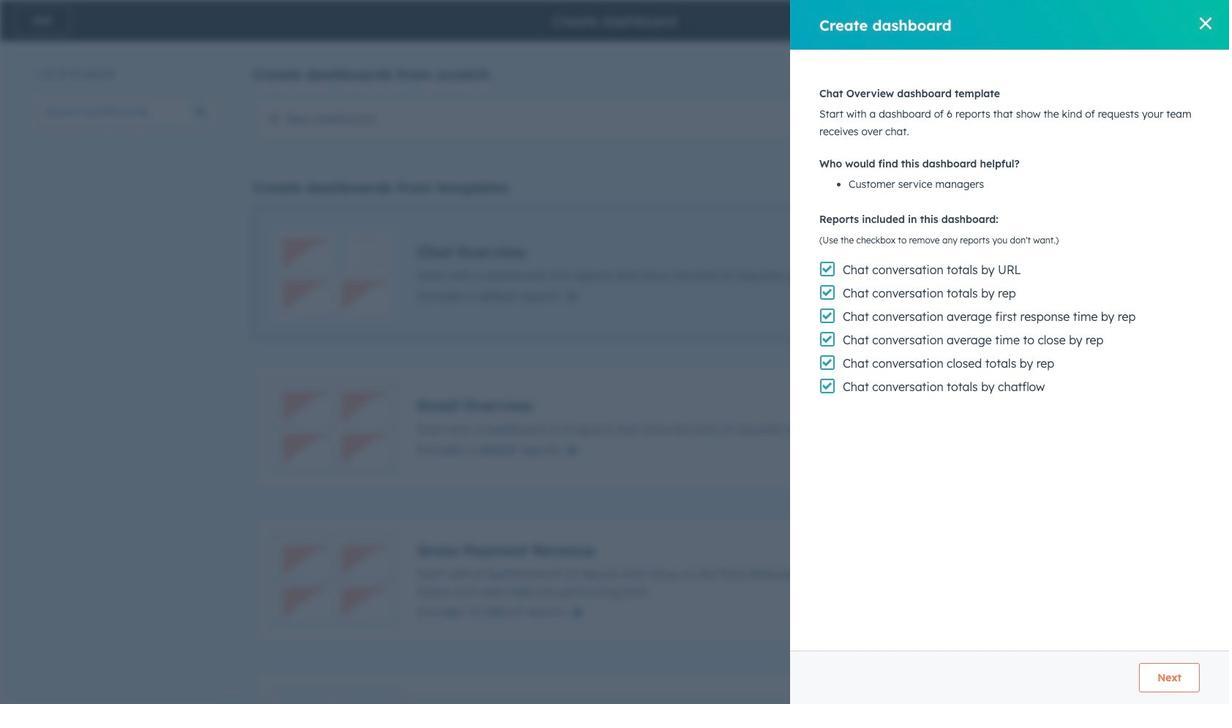 Task type: locate. For each thing, give the bounding box(es) containing it.
close image
[[1200, 18, 1212, 29]]

page section element
[[0, 0, 1230, 41]]

Search search field
[[35, 97, 218, 127]]

None checkbox
[[253, 209, 1183, 339], [253, 362, 1183, 493], [253, 516, 1183, 646], [253, 670, 1183, 705], [253, 209, 1183, 339], [253, 362, 1183, 493], [253, 516, 1183, 646], [253, 670, 1183, 705]]

None checkbox
[[253, 95, 1183, 143]]



Task type: vqa. For each thing, say whether or not it's contained in the screenshot.
SEARCH search box at the left top of page
yes



